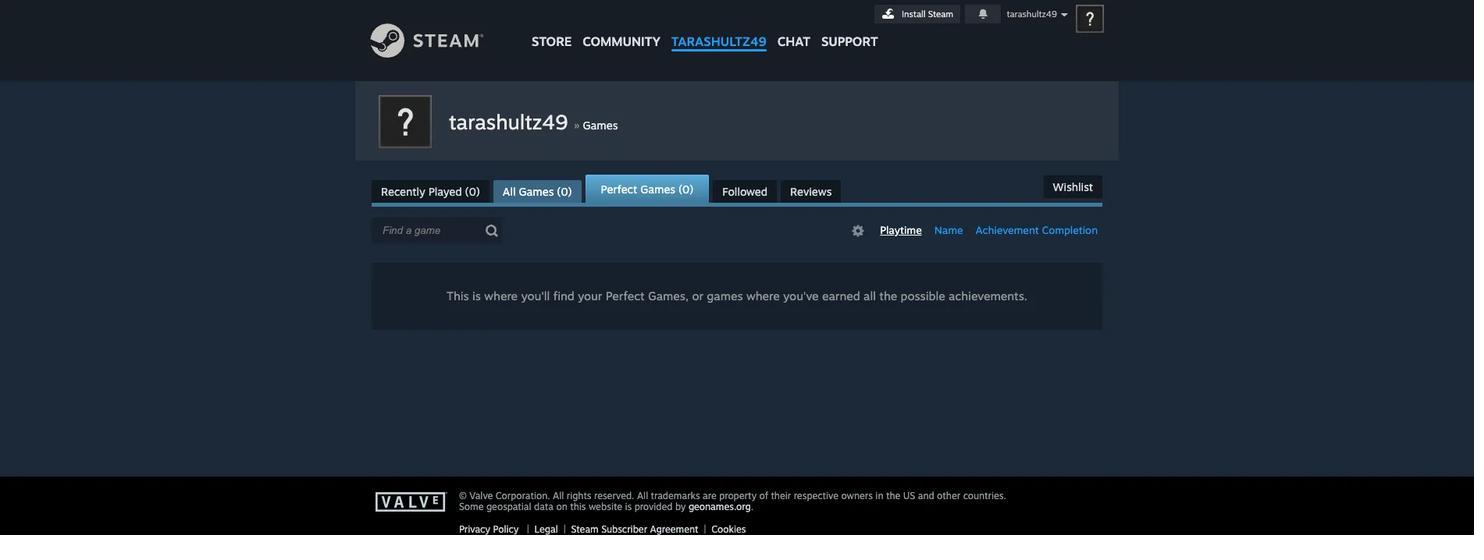 Task type: describe. For each thing, give the bounding box(es) containing it.
geonames.org
[[689, 501, 751, 513]]

reviews link
[[781, 180, 841, 203]]

(0) for all games (0)
[[557, 185, 572, 198]]

perfect games (0)
[[601, 183, 694, 196]]

achievement completion button
[[971, 223, 1102, 239]]

steam
[[928, 9, 953, 20]]

you've
[[783, 289, 819, 304]]

2 horizontal spatial all
[[637, 490, 648, 502]]

games,
[[648, 289, 689, 304]]

the inside © valve corporation. all rights reserved. all trademarks are property of their respective owners in the us and other countries. some geospatial data on this website is provided by geonames.org .
[[886, 490, 900, 502]]

playtime button
[[875, 223, 927, 239]]

achievement
[[976, 224, 1039, 237]]

© valve corporation. all rights reserved. all trademarks are property of their respective owners in the us and other countries. some geospatial data on this website is provided by geonames.org .
[[459, 490, 1006, 513]]

playtime
[[880, 224, 922, 237]]

achievement completion
[[976, 224, 1098, 237]]

1 horizontal spatial all
[[553, 490, 564, 502]]

their
[[771, 490, 791, 502]]

0 horizontal spatial tarashultz49 link
[[449, 109, 574, 134]]

recently played (0)
[[381, 185, 480, 198]]

other
[[937, 490, 961, 502]]

all inside 'link'
[[503, 185, 516, 198]]

by
[[675, 501, 686, 513]]

wishlist
[[1053, 180, 1093, 194]]

recently played (0) link
[[372, 180, 489, 203]]

community
[[583, 34, 660, 49]]

in
[[876, 490, 883, 502]]

.
[[751, 501, 753, 513]]

»
[[574, 117, 580, 133]]

community link
[[577, 0, 666, 57]]

games link
[[583, 119, 618, 132]]

Find a game field
[[372, 218, 502, 244]]

owners
[[841, 490, 873, 502]]

install steam link
[[875, 5, 960, 23]]

provided
[[634, 501, 673, 513]]

possible
[[901, 289, 945, 304]]

trademarks
[[651, 490, 700, 502]]

or
[[692, 289, 704, 304]]

played
[[428, 185, 462, 198]]

on
[[556, 501, 567, 513]]

name
[[934, 224, 963, 237]]

2 where from the left
[[746, 289, 780, 304]]

games for perfect games (0)
[[640, 183, 675, 196]]

©
[[459, 490, 467, 502]]

is inside © valve corporation. all rights reserved. all trademarks are property of their respective owners in the us and other countries. some geospatial data on this website is provided by geonames.org .
[[625, 501, 632, 513]]

earned
[[822, 289, 860, 304]]

store
[[532, 34, 572, 49]]

all
[[864, 289, 876, 304]]

are
[[703, 490, 717, 502]]

rights
[[567, 490, 592, 502]]

store link
[[526, 0, 577, 57]]

0 vertical spatial the
[[879, 289, 897, 304]]

(0) for perfect games (0)
[[679, 183, 694, 196]]

1 where from the left
[[484, 289, 518, 304]]

games
[[707, 289, 743, 304]]

1 vertical spatial perfect
[[606, 289, 645, 304]]



Task type: locate. For each thing, give the bounding box(es) containing it.
where
[[484, 289, 518, 304], [746, 289, 780, 304]]

perfect games (0) link
[[585, 175, 709, 203]]

(0) right played
[[465, 185, 480, 198]]

some
[[459, 501, 484, 513]]

followed link
[[713, 180, 777, 203]]

1 vertical spatial the
[[886, 490, 900, 502]]

0 horizontal spatial is
[[472, 289, 481, 304]]

0 horizontal spatial where
[[484, 289, 518, 304]]

(0) for recently played (0)
[[465, 185, 480, 198]]

2 horizontal spatial games
[[640, 183, 675, 196]]

(0) inside 'link'
[[557, 185, 572, 198]]

1 horizontal spatial is
[[625, 501, 632, 513]]

games inside 'link'
[[519, 185, 554, 198]]

0 horizontal spatial tarashultz49
[[449, 109, 568, 134]]

achievements.
[[949, 289, 1028, 304]]

install steam
[[902, 9, 953, 20]]

games for all games (0)
[[519, 185, 554, 198]]

perfect right "your"
[[606, 289, 645, 304]]

of
[[759, 490, 768, 502]]

data
[[534, 501, 554, 513]]

respective
[[794, 490, 839, 502]]

1 horizontal spatial (0)
[[557, 185, 572, 198]]

tarashultz49 link up all games (0) 'link'
[[449, 109, 574, 134]]

is right "website"
[[625, 501, 632, 513]]

tarashultz49 link
[[666, 0, 772, 57], [449, 109, 574, 134]]

tarashultz49 link left chat
[[666, 0, 772, 57]]

1 vertical spatial tarashultz49 link
[[449, 109, 574, 134]]

0 vertical spatial perfect
[[601, 183, 637, 196]]

reviews
[[790, 185, 832, 198]]

1 vertical spatial is
[[625, 501, 632, 513]]

all
[[503, 185, 516, 198], [553, 490, 564, 502], [637, 490, 648, 502]]

the right all
[[879, 289, 897, 304]]

2 horizontal spatial tarashultz49
[[1007, 9, 1057, 20]]

geospatial
[[486, 501, 531, 513]]

2 horizontal spatial (0)
[[679, 183, 694, 196]]

all right reserved.
[[637, 490, 648, 502]]

(0) down tarashultz49 » games
[[557, 185, 572, 198]]

reserved.
[[594, 490, 634, 502]]

and
[[918, 490, 934, 502]]

games
[[583, 119, 618, 132], [640, 183, 675, 196], [519, 185, 554, 198]]

name button
[[930, 223, 968, 239]]

0 vertical spatial tarashultz49 link
[[666, 0, 772, 57]]

0 horizontal spatial all
[[503, 185, 516, 198]]

all games (0) link
[[493, 180, 581, 203]]

(0) left followed
[[679, 183, 694, 196]]

2 vertical spatial tarashultz49
[[449, 109, 568, 134]]

support
[[821, 34, 878, 49]]

your
[[578, 289, 602, 304]]

all left rights on the left
[[553, 490, 564, 502]]

valve
[[469, 490, 493, 502]]

chat link
[[772, 0, 816, 53]]

(0)
[[679, 183, 694, 196], [465, 185, 480, 198], [557, 185, 572, 198]]

0 horizontal spatial (0)
[[465, 185, 480, 198]]

valve logo image
[[376, 493, 451, 513]]

all right played
[[503, 185, 516, 198]]

perfect
[[601, 183, 637, 196], [606, 289, 645, 304]]

recently
[[381, 185, 425, 198]]

where left you'll
[[484, 289, 518, 304]]

us
[[903, 490, 915, 502]]

install
[[902, 9, 926, 20]]

find
[[553, 289, 574, 304]]

tarashultz49
[[1007, 9, 1057, 20], [671, 34, 767, 49], [449, 109, 568, 134]]

the
[[879, 289, 897, 304], [886, 490, 900, 502]]

chat
[[777, 34, 810, 49]]

this is where you'll find your perfect games, or games where you've earned all the possible achievements.
[[447, 289, 1028, 304]]

property
[[719, 490, 757, 502]]

tarashultz49 » games
[[449, 109, 618, 134]]

all games (0)
[[503, 185, 572, 198]]

1 horizontal spatial tarashultz49
[[671, 34, 767, 49]]

1 vertical spatial tarashultz49
[[671, 34, 767, 49]]

games inside tarashultz49 » games
[[583, 119, 618, 132]]

this
[[447, 289, 469, 304]]

support link
[[816, 0, 884, 53]]

1 horizontal spatial games
[[583, 119, 618, 132]]

1 horizontal spatial tarashultz49 link
[[666, 0, 772, 57]]

you'll
[[521, 289, 550, 304]]

completion
[[1042, 224, 1098, 237]]

this
[[570, 501, 586, 513]]

followed
[[722, 185, 768, 198]]

is
[[472, 289, 481, 304], [625, 501, 632, 513]]

0 horizontal spatial games
[[519, 185, 554, 198]]

countries.
[[963, 490, 1006, 502]]

wishlist link
[[1044, 176, 1102, 198]]

the right in
[[886, 490, 900, 502]]

1 horizontal spatial where
[[746, 289, 780, 304]]

0 vertical spatial tarashultz49
[[1007, 9, 1057, 20]]

corporation.
[[496, 490, 550, 502]]

perfect down games 'link'
[[601, 183, 637, 196]]

is right "this"
[[472, 289, 481, 304]]

0 vertical spatial is
[[472, 289, 481, 304]]

geonames.org link
[[689, 501, 751, 513]]

website
[[589, 501, 622, 513]]

where left you've
[[746, 289, 780, 304]]



Task type: vqa. For each thing, say whether or not it's contained in the screenshot.
'RESERVED.'
yes



